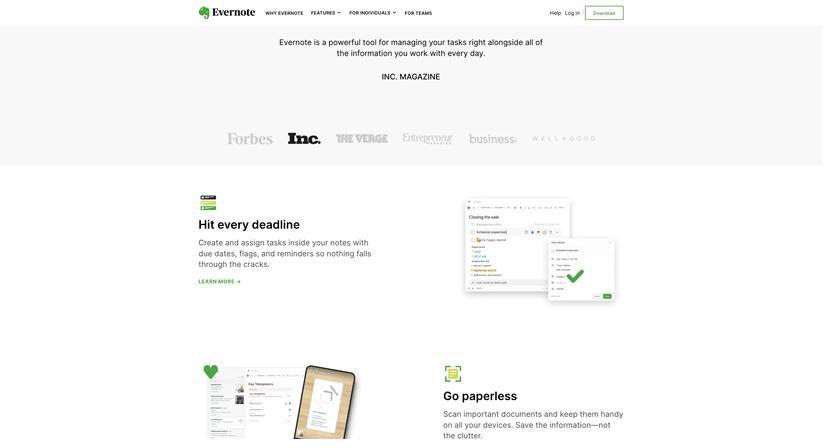 Task type: locate. For each thing, give the bounding box(es) containing it.
for for for teams
[[405, 10, 414, 16]]

0 vertical spatial with
[[430, 49, 446, 58]]

on
[[443, 421, 453, 430]]

and
[[225, 238, 239, 248], [261, 249, 275, 259], [544, 410, 558, 419]]

nothing
[[327, 249, 355, 259]]

0 vertical spatial every
[[448, 49, 468, 58]]

1 vertical spatial evernote
[[279, 38, 312, 47]]

1 horizontal spatial all
[[525, 38, 533, 47]]

every inside evernote is a powerful tool for managing your tasks right alongside all of the information you work with every day.
[[448, 49, 468, 58]]

tasks left right
[[447, 38, 467, 47]]

entrepreneur magazine logo image
[[403, 133, 454, 145]]

tasks inside evernote is a powerful tool for managing your tasks right alongside all of the information you work with every day.
[[447, 38, 467, 47]]

handy
[[601, 410, 624, 419]]

learn more → link
[[199, 279, 241, 285]]

information
[[351, 49, 392, 58]]

why evernote
[[266, 10, 304, 16]]

1 vertical spatial tasks
[[267, 238, 286, 248]]

save
[[516, 421, 534, 430]]

dates,
[[215, 249, 237, 259]]

0 horizontal spatial for
[[350, 10, 359, 16]]

cracks.
[[244, 260, 270, 269]]

due
[[199, 249, 212, 259]]

the down the dates, at bottom
[[229, 260, 241, 269]]

for individuals button
[[350, 10, 397, 16]]

and up cracks.
[[261, 249, 275, 259]]

of
[[536, 38, 543, 47]]

0 horizontal spatial and
[[225, 238, 239, 248]]

2 vertical spatial your
[[465, 421, 481, 430]]

download
[[594, 10, 615, 16]]

1 horizontal spatial tasks
[[447, 38, 467, 47]]

0 horizontal spatial with
[[353, 238, 369, 248]]

evernote inside evernote is a powerful tool for managing your tasks right alongside all of the information you work with every day.
[[279, 38, 312, 47]]

1 vertical spatial every
[[218, 218, 249, 232]]

for inside button
[[350, 10, 359, 16]]

inc.
[[382, 72, 398, 82]]

falls
[[357, 249, 371, 259]]

individuals
[[360, 10, 391, 16]]

and up the dates, at bottom
[[225, 238, 239, 248]]

all left of at the right
[[525, 38, 533, 47]]

1 horizontal spatial your
[[429, 38, 445, 47]]

evernote left the is
[[279, 38, 312, 47]]

for inside 'link'
[[405, 10, 414, 16]]

for left teams on the top right
[[405, 10, 414, 16]]

the inside create and assign tasks inside your notes with due dates, flags, and reminders so nothing falls through the cracks.
[[229, 260, 241, 269]]

your up clutter. on the bottom right of the page
[[465, 421, 481, 430]]

every right hit
[[218, 218, 249, 232]]

all right on
[[455, 421, 463, 430]]

important
[[464, 410, 499, 419]]

keep
[[560, 410, 578, 419]]

1 vertical spatial all
[[455, 421, 463, 430]]

devices.
[[483, 421, 514, 430]]

for for for individuals
[[350, 10, 359, 16]]

0 vertical spatial and
[[225, 238, 239, 248]]

every left day. in the right top of the page
[[448, 49, 468, 58]]

for
[[350, 10, 359, 16], [405, 10, 414, 16]]

tool
[[363, 38, 377, 47]]

with right work
[[430, 49, 446, 58]]

1 vertical spatial your
[[312, 238, 328, 248]]

document scanning icon image
[[443, 365, 463, 384]]

1 vertical spatial and
[[261, 249, 275, 259]]

every
[[448, 49, 468, 58], [218, 218, 249, 232]]

the
[[337, 49, 349, 58], [229, 260, 241, 269], [536, 421, 548, 430], [443, 432, 455, 440]]

for
[[379, 38, 389, 47]]

the down powerful in the top left of the page
[[337, 49, 349, 58]]

hit
[[199, 218, 215, 232]]

is
[[314, 38, 320, 47]]

1 vertical spatial with
[[353, 238, 369, 248]]

why
[[266, 10, 277, 16]]

powerful
[[329, 38, 361, 47]]

and left keep in the right of the page
[[544, 410, 558, 419]]

with
[[430, 49, 446, 58], [353, 238, 369, 248]]

reminders
[[277, 249, 314, 259]]

0 vertical spatial all
[[525, 38, 533, 47]]

0 horizontal spatial every
[[218, 218, 249, 232]]

your up so
[[312, 238, 328, 248]]

create
[[199, 238, 223, 248]]

for left individuals
[[350, 10, 359, 16]]

evernote right "why"
[[278, 10, 304, 16]]

assign
[[241, 238, 265, 248]]

notes
[[330, 238, 351, 248]]

0 vertical spatial tasks
[[447, 38, 467, 47]]

2 vertical spatial and
[[544, 410, 558, 419]]

tasks down deadline
[[267, 238, 286, 248]]

all
[[525, 38, 533, 47], [455, 421, 463, 430]]

1 horizontal spatial every
[[448, 49, 468, 58]]

evernote
[[278, 10, 304, 16], [279, 38, 312, 47]]

your right managing
[[429, 38, 445, 47]]

with inside create and assign tasks inside your notes with due dates, flags, and reminders so nothing falls through the cracks.
[[353, 238, 369, 248]]

day.
[[470, 49, 485, 58]]

2 horizontal spatial and
[[544, 410, 558, 419]]

0 horizontal spatial tasks
[[267, 238, 286, 248]]

all inside evernote is a powerful tool for managing your tasks right alongside all of the information you work with every day.
[[525, 38, 533, 47]]

tasks
[[447, 38, 467, 47], [267, 238, 286, 248]]

with inside evernote is a powerful tool for managing your tasks right alongside all of the information you work with every day.
[[430, 49, 446, 58]]

0 horizontal spatial all
[[455, 421, 463, 430]]

teams
[[416, 10, 432, 16]]

1 horizontal spatial with
[[430, 49, 446, 58]]

documents
[[501, 410, 542, 419]]

0 vertical spatial your
[[429, 38, 445, 47]]

1 horizontal spatial and
[[261, 249, 275, 259]]

managing
[[391, 38, 427, 47]]

0 horizontal spatial your
[[312, 238, 328, 248]]

2 horizontal spatial your
[[465, 421, 481, 430]]

the down on
[[443, 432, 455, 440]]

0 vertical spatial evernote
[[278, 10, 304, 16]]

your
[[429, 38, 445, 47], [312, 238, 328, 248], [465, 421, 481, 430]]

with up falls
[[353, 238, 369, 248]]

1 horizontal spatial for
[[405, 10, 414, 16]]



Task type: vqa. For each thing, say whether or not it's contained in the screenshot.
with to the left
yes



Task type: describe. For each thing, give the bounding box(es) containing it.
features button
[[311, 10, 342, 16]]

features
[[311, 10, 335, 16]]

a
[[322, 38, 327, 47]]

tasks icon image
[[199, 193, 218, 213]]

create and assign tasks inside your notes with due dates, flags, and reminders so nothing falls through the cracks.
[[199, 238, 371, 269]]

for individuals
[[350, 10, 391, 16]]

clutter.
[[458, 432, 483, 440]]

work
[[410, 49, 428, 58]]

the right save
[[536, 421, 548, 430]]

log
[[565, 10, 574, 16]]

you
[[395, 49, 408, 58]]

flags,
[[239, 249, 259, 259]]

your inside evernote is a powerful tool for managing your tasks right alongside all of the information you work with every day.
[[429, 38, 445, 47]]

in
[[576, 10, 580, 16]]

a phone showcasing the document scanning feature of evernote image
[[199, 360, 366, 440]]

help
[[550, 10, 561, 16]]

scan
[[443, 410, 462, 419]]

so
[[316, 249, 325, 259]]

all inside scan important documents and keep them handy on all your devices. save the information—not the clutter.
[[455, 421, 463, 430]]

information—not
[[550, 421, 611, 430]]

your inside create and assign tasks inside your notes with due dates, flags, and reminders so nothing falls through the cracks.
[[312, 238, 328, 248]]

inc logo image
[[288, 133, 321, 145]]

tasks inside create and assign tasks inside your notes with due dates, flags, and reminders so nothing falls through the cracks.
[[267, 238, 286, 248]]

evernote ui showcasing the tasks feature image
[[456, 186, 624, 319]]

through
[[199, 260, 227, 269]]

why evernote link
[[266, 10, 304, 16]]

download link
[[585, 6, 624, 20]]

log in link
[[565, 10, 580, 16]]

the inside evernote is a powerful tool for managing your tasks right alongside all of the information you work with every day.
[[337, 49, 349, 58]]

learn
[[199, 279, 217, 285]]

and inside scan important documents and keep them handy on all your devices. save the information—not the clutter.
[[544, 410, 558, 419]]

forbes logo image
[[227, 133, 273, 145]]

for teams link
[[405, 10, 432, 16]]

go paperless
[[443, 390, 517, 404]]

log in
[[565, 10, 580, 16]]

deadline
[[252, 218, 300, 232]]

learn more →
[[199, 279, 241, 285]]

paperless
[[462, 390, 517, 404]]

evernote logo image
[[199, 6, 255, 19]]

the verge logo image
[[336, 133, 388, 145]]

hit every deadline
[[199, 218, 300, 232]]

well + good logo image
[[532, 133, 595, 145]]

for teams
[[405, 10, 432, 16]]

right
[[469, 38, 486, 47]]

inside
[[288, 238, 310, 248]]

alongside
[[488, 38, 523, 47]]

evernote is a powerful tool for managing your tasks right alongside all of the information you work with every day.
[[279, 38, 543, 58]]

→
[[236, 279, 241, 285]]

your inside scan important documents and keep them handy on all your devices. save the information—not the clutter.
[[465, 421, 481, 430]]

inc. magazine
[[382, 72, 440, 82]]

business.com logo image
[[469, 133, 517, 145]]

go
[[443, 390, 459, 404]]

more
[[218, 279, 235, 285]]

them
[[580, 410, 599, 419]]

evernote inside why evernote link
[[278, 10, 304, 16]]

magazine
[[400, 72, 440, 82]]

scan important documents and keep them handy on all your devices. save the information—not the clutter.
[[443, 410, 624, 440]]

help link
[[550, 10, 561, 16]]



